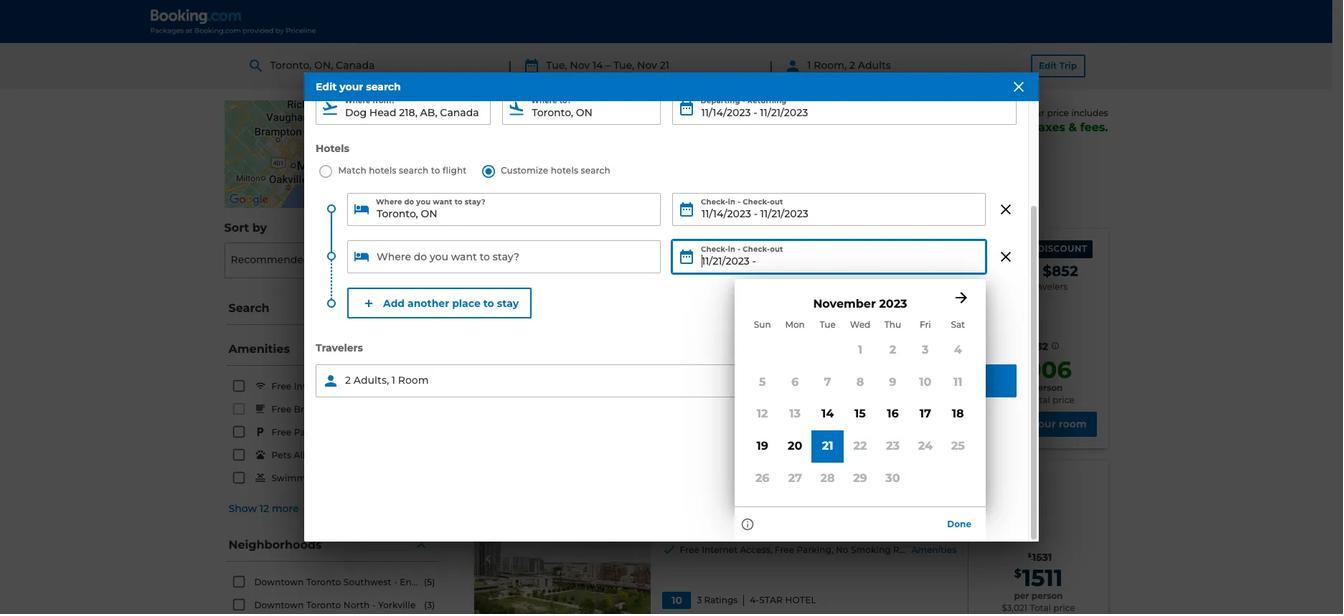 Task type: locate. For each thing, give the bounding box(es) containing it.
1 vertical spatial flight,
[[743, 425, 772, 436]]

rating: left 9+ at the left top
[[511, 200, 542, 211]]

search down toronto, on, canada at the left top of the page
[[366, 81, 401, 94]]

0 vertical spatial 10
[[920, 375, 932, 389]]

14
[[593, 59, 603, 72], [822, 407, 834, 421]]

free right access, at the bottom
[[775, 545, 795, 556]]

for left tonight
[[581, 107, 598, 121]]

& up 20
[[801, 425, 807, 436]]

photo carousel region
[[474, 229, 652, 449], [474, 460, 652, 615]]

0 vertical spatial 14
[[593, 59, 603, 72]]

fees. inside price includes hotel + flight, taxes & fees.
[[810, 425, 831, 436]]

| for tue, nov 14 – tue, nov 21
[[509, 59, 512, 72]]

star for the ritz-carlton toronto
[[770, 387, 794, 397]]

0 horizontal spatial internet
[[294, 381, 331, 392]]

1 for 1
[[859, 343, 863, 357]]

edit down toronto, on, canada at the left top of the page
[[316, 81, 337, 94]]

person up choose your room
[[1032, 383, 1064, 393]]

0 vertical spatial 1
[[808, 59, 812, 72]]

23 button
[[877, 431, 910, 463]]

no
[[836, 545, 849, 556]]

1 vertical spatial 21
[[823, 440, 834, 453]]

0 vertical spatial star
[[601, 200, 618, 211]]

southwest up "north" on the bottom left of page
[[344, 577, 392, 588]]

2 vertical spatial star
[[760, 595, 783, 606]]

your down toronto, on, canada at the left top of the page
[[340, 81, 363, 94]]

0 vertical spatial financial
[[894, 312, 934, 323]]

21 down '14' button
[[823, 440, 834, 453]]

wellness
[[784, 243, 835, 254]]

2 adults, 1 room
[[345, 374, 429, 387]]

10 down 3 button
[[920, 375, 932, 389]]

pool
[[323, 473, 343, 484]]

hotel for 5-star hotel
[[796, 387, 827, 397]]

$ left 3332
[[1021, 341, 1025, 348]]

free parking up pets allowed
[[272, 427, 329, 438]]

toronto inside the ritz-carlton toronto - promoted element
[[789, 285, 847, 302]]

1 left room
[[392, 374, 396, 387]]

1 vertical spatial per
[[1015, 591, 1030, 602]]

edit trip
[[1040, 60, 1078, 71]]

&
[[1069, 120, 1078, 134], [886, 312, 892, 323], [801, 425, 807, 436], [886, 521, 892, 532], [469, 577, 475, 588]]

1 vertical spatial your
[[1033, 418, 1057, 431]]

2 photo carousel region from the top
[[474, 460, 652, 615]]

1 horizontal spatial parking
[[503, 160, 538, 170]]

2 vertical spatial southwest
[[344, 577, 392, 588]]

0 vertical spatial 3
[[923, 343, 929, 357]]

0 vertical spatial luxury
[[613, 160, 644, 170]]

0 vertical spatial parking
[[503, 160, 538, 170]]

taxes up 20
[[774, 425, 798, 436]]

0 vertical spatial canada
[[336, 59, 375, 72]]

14 down 7 button
[[822, 407, 834, 421]]

1 | from the left
[[509, 59, 512, 72]]

Where to? text field
[[503, 92, 661, 125]]

0 horizontal spatial free parking
[[272, 427, 329, 438]]

application
[[673, 241, 986, 542]]

downtown toronto southwest - entertainment & financial districts up yorkville
[[255, 577, 559, 588]]

downtown toronto southwest - entertainment & financial districts down november
[[677, 312, 972, 323]]

0 vertical spatial ratings
[[716, 387, 749, 397]]

0 vertical spatial fees.
[[1081, 120, 1109, 134]]

0 horizontal spatial fees.
[[810, 425, 831, 436]]

280 ratings
[[697, 387, 749, 397]]

0 vertical spatial 9
[[530, 107, 538, 121]]

hotels up usd on the top of page
[[541, 107, 578, 121]]

sort
[[224, 221, 249, 235]]

flight,
[[992, 120, 1031, 134], [743, 425, 772, 436]]

fees. inside your price includes hotel + flight, taxes & fees.
[[1081, 120, 1109, 134]]

hotels right match
[[369, 165, 397, 176]]

show 12 more button
[[229, 501, 435, 518]]

for 2 travelers
[[1010, 281, 1069, 292]]

internet left access, at the bottom
[[702, 545, 738, 556]]

+ inside your price includes hotel + flight, taxes & fees.
[[982, 120, 989, 134]]

toronto up tue
[[789, 285, 847, 302]]

24
[[919, 440, 933, 453]]

0 horizontal spatial |
[[509, 59, 512, 72]]

flight
[[443, 165, 467, 176]]

1 horizontal spatial edit
[[1040, 60, 1058, 71]]

1 horizontal spatial |
[[770, 59, 773, 72]]

0 vertical spatial price
[[1048, 108, 1070, 118]]

1 vertical spatial price
[[1053, 395, 1075, 405]]

15 button
[[844, 399, 877, 431]]

total right $3,021
[[1031, 603, 1052, 614]]

none field where from?
[[316, 92, 491, 125]]

1 vertical spatial internet
[[702, 545, 738, 556]]

1 horizontal spatial nov
[[638, 59, 658, 72]]

- right "north" on the bottom left of page
[[372, 600, 376, 611]]

flight, down your
[[992, 120, 1031, 134]]

room
[[398, 374, 429, 387]]

search up the "star rating: 4+" at the top of the page
[[581, 165, 611, 176]]

person
[[1032, 383, 1064, 393], [1032, 591, 1064, 602]]

taxes down your
[[1034, 120, 1066, 134]]

hotel inside price includes hotel + flight, taxes & fees.
[[709, 425, 733, 436]]

search left to
[[399, 165, 429, 176]]

-
[[813, 312, 817, 323], [813, 521, 817, 532], [394, 577, 398, 588], [372, 600, 376, 611]]

check-in - check-out field up november
[[673, 241, 986, 274]]

tue, up where to? "text field"
[[547, 59, 568, 72]]

Where from? text field
[[316, 92, 491, 125]]

0 horizontal spatial canada
[[336, 59, 375, 72]]

9 down 2 'button'
[[890, 375, 897, 389]]

guestic
[[663, 493, 728, 511]]

toronto down guestic at fort york
[[728, 521, 762, 532]]

spa
[[738, 243, 757, 254]]

1
[[808, 59, 812, 72], [859, 343, 863, 357], [392, 374, 396, 387]]

per up $3,021
[[1015, 591, 1030, 602]]

–
[[606, 59, 611, 72]]

1 per from the top
[[1015, 383, 1030, 393]]

3 left "4-"
[[697, 595, 702, 606]]

financial right (5)
[[478, 577, 519, 588]]

luxury up travel
[[679, 243, 717, 254]]

rating: for 9+
[[511, 200, 542, 211]]

0 vertical spatial for
[[581, 107, 598, 121]]

parking up allowed
[[294, 427, 329, 438]]

0 horizontal spatial your
[[340, 81, 363, 94]]

amenities down the 'fri'
[[912, 337, 957, 347]]

per
[[1015, 383, 1030, 393], [1015, 591, 1030, 602]]

the ritz-carlton toronto - promoted element
[[663, 283, 898, 304]]

for down save
[[1010, 281, 1022, 292]]

1 down the wed
[[859, 343, 863, 357]]

allowed
[[294, 450, 330, 461]]

star inside button
[[601, 200, 618, 211]]

1 vertical spatial financial
[[894, 521, 934, 532]]

7
[[825, 375, 832, 389]]

travelers
[[316, 342, 363, 355]]

2 right room,
[[850, 59, 856, 72]]

4-star hotel
[[750, 595, 817, 606]]

swimming
[[272, 473, 321, 484]]

1 horizontal spatial flight,
[[992, 120, 1031, 134]]

nov left –
[[570, 59, 590, 72]]

downtown toronto southwest - entertainment & financial districts
[[677, 312, 972, 323], [677, 521, 972, 532], [255, 577, 559, 588]]

downtown toronto southwest - entertainment & financial districts for the ritz-carlton toronto
[[677, 312, 972, 323]]

2 per from the top
[[1015, 591, 1030, 602]]

0 horizontal spatial toronto,
[[270, 59, 312, 72]]

3 ratings
[[697, 595, 738, 606]]

1 horizontal spatial 14
[[822, 407, 834, 421]]

| left room,
[[770, 59, 773, 72]]

southwest down york
[[764, 521, 811, 532]]

ratings left "4-"
[[705, 595, 738, 606]]

free up pets
[[272, 427, 292, 438]]

0 horizontal spatial 10
[[672, 595, 683, 608]]

0 vertical spatial free parking
[[481, 160, 538, 170]]

per up "$5,811"
[[1015, 383, 1030, 393]]

9 inside button
[[890, 375, 897, 389]]

search
[[906, 375, 947, 388]]

2 vertical spatial price
[[1054, 603, 1076, 614]]

0 vertical spatial 12
[[757, 407, 769, 421]]

0 vertical spatial per
[[1015, 383, 1030, 393]]

southwest down the ritz-carlton toronto - promoted element
[[764, 312, 811, 323]]

financial
[[894, 312, 934, 323], [894, 521, 934, 532], [478, 577, 519, 588]]

1 tue, from the left
[[547, 59, 568, 72]]

your inside button
[[1033, 418, 1057, 431]]

1 horizontal spatial for
[[1010, 281, 1022, 292]]

1 horizontal spatial 3
[[923, 343, 929, 357]]

2 vertical spatial 1
[[392, 374, 396, 387]]

2
[[850, 59, 856, 72], [1024, 281, 1029, 292], [890, 343, 897, 357], [345, 374, 351, 387]]

& down includes
[[1069, 120, 1078, 134]]

10 left "3 ratings"
[[672, 595, 683, 608]]

0 vertical spatial your
[[340, 81, 363, 94]]

0 vertical spatial downtown toronto southwest - entertainment & financial districts
[[677, 312, 972, 323]]

your for search
[[340, 81, 363, 94]]

check-in - check-out field up wellness
[[673, 193, 986, 226]]

parking,
[[797, 545, 834, 556]]

rating: left the 4+
[[620, 200, 652, 211]]

0 horizontal spatial +
[[736, 425, 741, 436]]

| up showing
[[509, 59, 512, 72]]

financial down 2023
[[894, 312, 934, 323]]

amenities button
[[226, 334, 438, 366]]

1 vertical spatial on,
[[731, 107, 753, 121]]

Check-in - Check-out field
[[673, 193, 986, 226], [673, 241, 986, 274]]

0 horizontal spatial for
[[581, 107, 598, 121]]

10
[[920, 375, 932, 389], [672, 595, 683, 608]]

None field
[[316, 92, 491, 125], [503, 92, 661, 125], [347, 193, 661, 226], [347, 241, 661, 274]]

1 vertical spatial downtown toronto southwest - entertainment & financial districts
[[677, 521, 972, 532]]

Departing - Returning field
[[672, 92, 1017, 125]]

per inside $ 2906 per person $5,811 total price
[[1015, 383, 1030, 393]]

neighborhoods button
[[226, 530, 438, 562]]

9 up 'are'
[[530, 107, 538, 121]]

hotel
[[947, 120, 979, 134], [796, 387, 827, 397], [709, 425, 733, 436], [786, 595, 817, 606]]

& inside price includes hotel + flight, taxes & fees.
[[801, 425, 807, 436]]

0 horizontal spatial taxes
[[774, 425, 798, 436]]

1 horizontal spatial tue,
[[614, 59, 635, 72]]

search for match hotels search to flight
[[399, 165, 429, 176]]

flight, inside your price includes hotel + flight, taxes & fees.
[[992, 120, 1031, 134]]

price inside $ 1531 $ 1511 per person $3,021 total price
[[1054, 603, 1076, 614]]

2 left adults,
[[345, 374, 351, 387]]

tue
[[820, 320, 836, 331]]

entertainment for the ritz-carlton toronto
[[819, 312, 884, 323]]

12 down 5-
[[757, 407, 769, 421]]

16
[[887, 407, 899, 421]]

downtown toronto southwest - entertainment & financial districts for guestic at fort york
[[677, 521, 972, 532]]

0 horizontal spatial 3
[[697, 595, 702, 606]]

pets
[[272, 450, 292, 461]]

8 button
[[844, 367, 877, 399]]

downtown toronto southwest - entertainment & financial districts up free internet access, free parking, no smoking rooms/facilities at the right of the page
[[677, 521, 972, 532]]

2 down thu
[[890, 343, 897, 357]]

internet for access,
[[702, 545, 738, 556]]

30 button
[[877, 463, 910, 495]]

hotels down usd on the top of page
[[551, 165, 579, 176]]

internet up breakfast
[[294, 381, 331, 392]]

0 vertical spatial edit
[[1040, 60, 1058, 71]]

5 button
[[747, 367, 779, 399]]

& down 2023
[[886, 312, 892, 323]]

21 inside button
[[823, 440, 834, 453]]

price
[[1048, 108, 1070, 118], [1053, 395, 1075, 405], [1054, 603, 1076, 614]]

1 horizontal spatial 21
[[823, 440, 834, 453]]

2 | from the left
[[770, 59, 773, 72]]

0 vertical spatial entertainment
[[819, 312, 884, 323]]

luxury up the "star rating: 4+" at the top of the page
[[613, 160, 644, 170]]

price down 1511
[[1054, 603, 1076, 614]]

280
[[697, 387, 714, 397]]

1 photo carousel region from the top
[[474, 229, 652, 449]]

tue, right –
[[614, 59, 635, 72]]

2 person from the top
[[1032, 591, 1064, 602]]

choose your room
[[991, 418, 1087, 431]]

5-
[[762, 387, 770, 397]]

1 vertical spatial person
[[1032, 591, 1064, 602]]

0 vertical spatial check-in - check-out field
[[673, 193, 986, 226]]

edit inside button
[[1040, 60, 1058, 71]]

20
[[788, 440, 803, 453]]

free parking
[[481, 160, 538, 170], [272, 427, 329, 438]]

0 vertical spatial photo carousel region
[[474, 229, 652, 449]]

& up smoking at right bottom
[[886, 521, 892, 532]]

0 vertical spatial districts
[[936, 312, 972, 323]]

smoking
[[851, 545, 891, 556]]

2 rating: from the left
[[620, 200, 652, 211]]

1 inside application
[[859, 343, 863, 357]]

luxury
[[613, 160, 644, 170], [679, 243, 717, 254], [679, 475, 717, 485]]

3 inside 3 button
[[923, 343, 929, 357]]

$ inside $ 2906 per person $5,811 total price
[[1006, 359, 1013, 372]]

3 down the 'fri'
[[923, 343, 929, 357]]

3 for 3 ratings
[[697, 595, 702, 606]]

show december 2023 image
[[953, 289, 971, 307]]

amenities up the "free internet access"
[[229, 342, 290, 356]]

comfort
[[557, 160, 594, 170]]

1 vertical spatial taxes
[[774, 425, 798, 436]]

0 horizontal spatial 1
[[392, 374, 396, 387]]

1 vertical spatial check-in - check-out field
[[673, 241, 986, 274]]

$ 2906 per person $5,811 total price
[[1003, 356, 1075, 405]]

1 vertical spatial ratings
[[705, 595, 738, 606]]

0 vertical spatial southwest
[[764, 312, 811, 323]]

$ for 3332
[[1021, 341, 1025, 348]]

0 horizontal spatial rating:
[[511, 200, 542, 211]]

taxes
[[1034, 120, 1066, 134], [774, 425, 798, 436]]

1 horizontal spatial fees.
[[1081, 120, 1109, 134]]

entertainment down november
[[819, 312, 884, 323]]

entertainment up the (3)
[[400, 577, 467, 588]]

12 button
[[747, 399, 779, 431]]

0 horizontal spatial 21
[[660, 59, 670, 72]]

flight, inside price includes hotel + flight, taxes & fees.
[[743, 425, 772, 436]]

0 horizontal spatial edit
[[316, 81, 337, 94]]

$ inside $ 3332
[[1021, 341, 1025, 348]]

price right your
[[1048, 108, 1070, 118]]

ratings right 280 at the bottom right of page
[[716, 387, 749, 397]]

amenities inside amenities dropdown button
[[229, 342, 290, 356]]

- left tue
[[813, 312, 817, 323]]

taxes inside price includes hotel + flight, taxes & fees.
[[774, 425, 798, 436]]

your left room
[[1033, 418, 1057, 431]]

1 horizontal spatial free parking
[[481, 160, 538, 170]]

1 vertical spatial +
[[736, 425, 741, 436]]

november 2023
[[814, 297, 908, 311]]

guestic at fort york element
[[663, 492, 820, 512]]

total
[[1030, 395, 1051, 405], [1031, 603, 1052, 614]]

0 vertical spatial internet
[[294, 381, 331, 392]]

1 left room,
[[808, 59, 812, 72]]

1 horizontal spatial taxes
[[1034, 120, 1066, 134]]

ritz-
[[695, 285, 729, 302]]

1 vertical spatial canada
[[756, 107, 802, 121]]

1 vertical spatial photo carousel region
[[474, 460, 652, 615]]

2 vertical spatial districts
[[521, 577, 559, 588]]

customize
[[501, 165, 549, 176]]

nov right –
[[638, 59, 658, 72]]

0 horizontal spatial nov
[[570, 59, 590, 72]]

person down 1531
[[1032, 591, 1064, 602]]

pets allowed
[[272, 450, 330, 461]]

taxes inside your price includes hotel + flight, taxes & fees.
[[1034, 120, 1066, 134]]

4 button
[[942, 334, 975, 367]]

0 horizontal spatial flight,
[[743, 425, 772, 436]]

$
[[1021, 341, 1025, 348], [1006, 359, 1013, 372], [1029, 552, 1032, 560], [1015, 567, 1022, 581]]

districts
[[936, 312, 972, 323], [936, 521, 972, 532], [521, 577, 559, 588]]

$ left 2906
[[1006, 359, 1013, 372]]

0 vertical spatial toronto,
[[270, 59, 312, 72]]

star for guestic at fort york
[[760, 595, 783, 606]]

your
[[1026, 108, 1046, 118]]

3
[[923, 343, 929, 357], [697, 595, 702, 606]]

$ 3332
[[1021, 340, 1049, 353]]

toronto up "downtown toronto north - yorkville"
[[307, 577, 341, 588]]

1 person from the top
[[1032, 383, 1064, 393]]

price up room
[[1053, 395, 1075, 405]]

price inside $ 2906 per person $5,811 total price
[[1053, 395, 1075, 405]]

2 nov from the left
[[638, 59, 658, 72]]

financial up rooms/facilities
[[894, 521, 934, 532]]

free up free breakfast
[[272, 381, 292, 392]]

1 vertical spatial 1
[[859, 343, 863, 357]]

27 button
[[779, 463, 812, 495]]

& inside your price includes hotel + flight, taxes & fees.
[[1069, 120, 1078, 134]]

1 vertical spatial southwest
[[764, 521, 811, 532]]

21 up near
[[660, 59, 670, 72]]

1 horizontal spatial 1
[[808, 59, 812, 72]]

hotel inside your price includes hotel + flight, taxes & fees.
[[947, 120, 979, 134]]

your price includes hotel + flight, taxes & fees.
[[947, 108, 1109, 134]]

1 vertical spatial 12
[[260, 503, 269, 516]]

1 vertical spatial 9
[[890, 375, 897, 389]]

entertainment up no
[[819, 521, 884, 532]]

search
[[366, 81, 401, 94], [399, 165, 429, 176], [581, 165, 611, 176]]

14 left –
[[593, 59, 603, 72]]

total up choose your room
[[1030, 395, 1051, 405]]

1 rating: from the left
[[511, 200, 542, 211]]

free parking down prices at left
[[481, 160, 538, 170]]

0 horizontal spatial tue,
[[547, 59, 568, 72]]

financial for the ritz-carlton toronto
[[894, 312, 934, 323]]

1 vertical spatial parking
[[294, 427, 329, 438]]

1 vertical spatial fees.
[[810, 425, 831, 436]]

flight, down includes
[[743, 425, 772, 436]]

by
[[253, 221, 267, 235]]

0 vertical spatial +
[[982, 120, 989, 134]]

edit left trip
[[1040, 60, 1058, 71]]

1 vertical spatial districts
[[936, 521, 972, 532]]

12 left 'more'
[[260, 503, 269, 516]]

$ left 1511
[[1015, 567, 1022, 581]]

guest rating: 9+
[[483, 200, 555, 211]]

price
[[709, 413, 731, 424]]

12
[[757, 407, 769, 421], [260, 503, 269, 516]]

18 button
[[942, 399, 975, 431]]

showing 9 hotels for tonight near toronto, on, canada
[[474, 107, 802, 121]]



Task type: vqa. For each thing, say whether or not it's contained in the screenshot.
the Tue,
yes



Task type: describe. For each thing, give the bounding box(es) containing it.
room,
[[814, 59, 847, 72]]

carlton
[[729, 285, 785, 302]]

(5)
[[424, 577, 435, 588]]

toronto down the ritz-carlton toronto
[[728, 312, 762, 323]]

match hotels search to flight
[[338, 165, 467, 176]]

financial for guestic at fort york
[[894, 521, 934, 532]]

rating: for 4+
[[620, 200, 652, 211]]

southwest for york
[[764, 521, 811, 532]]

and
[[760, 243, 781, 254]]

total inside $ 2906 per person $5,811 total price
[[1030, 395, 1051, 405]]

Where do you want to stay? text field
[[347, 241, 661, 274]]

adults,
[[354, 374, 389, 387]]

show 12 more
[[229, 503, 299, 516]]

1531
[[1033, 552, 1053, 565]]

19
[[757, 440, 769, 453]]

at
[[732, 493, 747, 511]]

2 inside button
[[345, 374, 351, 387]]

package discount
[[990, 243, 1088, 254]]

27
[[789, 472, 803, 485]]

- up yorkville
[[394, 577, 398, 588]]

Where do you want to stay? text field
[[347, 193, 661, 226]]

5
[[760, 375, 766, 389]]

the ritz-carlton toronto
[[663, 285, 847, 302]]

free down all
[[481, 160, 501, 170]]

update search button
[[789, 364, 1017, 398]]

internet for access
[[294, 381, 331, 392]]

1 horizontal spatial toronto,
[[678, 107, 728, 121]]

entertainment for guestic at fort york
[[819, 521, 884, 532]]

save $852
[[999, 262, 1079, 280]]

save
[[999, 262, 1039, 280]]

21 button
[[812, 431, 844, 463]]

1 room, 2 adults
[[808, 59, 892, 72]]

yorkville
[[378, 600, 416, 611]]

to
[[431, 165, 440, 176]]

none field where to?
[[503, 92, 661, 125]]

clear filters button
[[702, 198, 786, 220]]

22
[[854, 440, 868, 453]]

25 button
[[942, 431, 975, 463]]

trip
[[1060, 60, 1078, 71]]

22 button
[[844, 431, 877, 463]]

2 vertical spatial entertainment
[[400, 577, 467, 588]]

(3)
[[424, 600, 435, 611]]

25
[[952, 440, 965, 453]]

travelers
[[1031, 281, 1069, 292]]

hotel for price includes hotel + flight, taxes & fees.
[[709, 425, 733, 436]]

guest
[[483, 200, 508, 211]]

free left breakfast
[[272, 404, 292, 415]]

downtown toronto north - yorkville
[[255, 600, 416, 611]]

edit trip button
[[1031, 55, 1086, 78]]

package
[[990, 243, 1036, 254]]

0 vertical spatial on,
[[314, 59, 333, 72]]

2 check-in - check-out field from the top
[[673, 241, 986, 274]]

rooms/facilities
[[894, 545, 967, 556]]

2 vertical spatial downtown toronto southwest - entertainment & financial districts
[[255, 577, 559, 588]]

sort by
[[224, 221, 267, 235]]

2023
[[880, 297, 908, 311]]

wed
[[851, 320, 871, 331]]

edit for edit trip
[[1040, 60, 1058, 71]]

thu
[[885, 320, 902, 331]]

ratings for ritz-
[[716, 387, 749, 397]]

guest rating: 9+ button
[[474, 194, 586, 217]]

per inside $ 1531 $ 1511 per person $3,021 total price
[[1015, 591, 1030, 602]]

search for customize hotels search
[[581, 165, 611, 176]]

26 button
[[747, 463, 779, 495]]

24 button
[[910, 431, 942, 463]]

2906
[[1014, 356, 1072, 384]]

spa and wellness
[[738, 243, 835, 254]]

sustainable
[[718, 266, 784, 277]]

1 horizontal spatial 12
[[757, 407, 769, 421]]

2 inside 'button'
[[890, 343, 897, 357]]

1 vertical spatial 10
[[672, 595, 683, 608]]

southwest for toronto
[[764, 312, 811, 323]]

near
[[649, 107, 675, 121]]

$ 1531 $ 1511 per person $3,021 total price
[[1002, 552, 1076, 614]]

person inside $ 2906 per person $5,811 total price
[[1032, 383, 1064, 393]]

room
[[1059, 418, 1087, 431]]

| for 1 room, 2 adults
[[770, 59, 773, 72]]

access,
[[741, 545, 773, 556]]

2 tue, from the left
[[614, 59, 635, 72]]

hotels for match hotels search to flight
[[369, 165, 397, 176]]

2 vertical spatial financial
[[478, 577, 519, 588]]

28
[[821, 472, 835, 485]]

person inside $ 1531 $ 1511 per person $3,021 total price
[[1032, 591, 1064, 602]]

price inside your price includes hotel + flight, taxes & fees.
[[1048, 108, 1070, 118]]

13
[[790, 407, 801, 421]]

1 vertical spatial luxury
[[679, 243, 717, 254]]

done button
[[939, 513, 981, 536]]

hotels for customize hotels search
[[551, 165, 579, 176]]

1 vertical spatial for
[[1010, 281, 1022, 292]]

0 vertical spatial 21
[[660, 59, 670, 72]]

2 down save
[[1024, 281, 1029, 292]]

2 button
[[877, 334, 910, 367]]

10 inside button
[[920, 375, 932, 389]]

1 for 1 room, 2 adults
[[808, 59, 812, 72]]

search for edit your search
[[366, 81, 401, 94]]

$ for 2906
[[1006, 359, 1013, 372]]

30
[[886, 472, 901, 485]]

- up parking,
[[813, 521, 817, 532]]

10 button
[[910, 367, 942, 399]]

your for room
[[1033, 418, 1057, 431]]

$ for 1531
[[1029, 552, 1032, 560]]

2 vertical spatial luxury
[[679, 475, 717, 485]]

1 horizontal spatial on,
[[731, 107, 753, 121]]

14 button
[[812, 399, 844, 431]]

edit for edit your search
[[316, 81, 337, 94]]

1 horizontal spatial canada
[[756, 107, 802, 121]]

customize hotels search
[[501, 165, 611, 176]]

showing
[[474, 107, 527, 121]]

swimming pool
[[272, 473, 343, 484]]

6 button
[[779, 367, 812, 399]]

9+
[[544, 200, 555, 211]]

1 nov from the left
[[570, 59, 590, 72]]

fri
[[920, 320, 932, 331]]

amenities down done button
[[912, 545, 957, 556]]

none field where do you want to stay?
[[347, 193, 661, 226]]

clear filters
[[708, 199, 780, 212]]

booking.com packages image
[[150, 9, 317, 34]]

26
[[756, 472, 770, 485]]

toronto, on, canada
[[270, 59, 375, 72]]

3 for 3
[[923, 343, 929, 357]]

1 vertical spatial free parking
[[272, 427, 329, 438]]

9.2
[[670, 386, 685, 399]]

choose your room button
[[981, 412, 1097, 437]]

travel
[[679, 266, 715, 277]]

0 horizontal spatial 12
[[260, 503, 269, 516]]

clear
[[708, 199, 739, 212]]

sun
[[754, 320, 771, 331]]

14 inside button
[[822, 407, 834, 421]]

& right (5)
[[469, 577, 475, 588]]

free down guestic
[[680, 545, 700, 556]]

includes
[[733, 413, 770, 424]]

free internet access
[[272, 381, 364, 392]]

8
[[857, 375, 865, 389]]

choose
[[991, 418, 1030, 431]]

ratings for at
[[705, 595, 738, 606]]

districts for the ritz-carlton toronto
[[936, 312, 972, 323]]

free breakfast
[[272, 404, 337, 415]]

application containing november
[[673, 241, 986, 542]]

+ inside price includes hotel + flight, taxes & fees.
[[736, 425, 741, 436]]

districts for guestic at fort york
[[936, 521, 972, 532]]

(7)
[[424, 381, 435, 392]]

3332
[[1025, 340, 1049, 353]]

discount
[[1038, 243, 1088, 254]]

hotel for 4-star hotel
[[786, 595, 817, 606]]

total inside $ 1531 $ 1511 per person $3,021 total price
[[1031, 603, 1052, 614]]

star rating: 4+ button
[[592, 194, 696, 217]]

toronto left "north" on the bottom left of page
[[307, 600, 341, 611]]

$5,811
[[1003, 395, 1027, 405]]

1 check-in - check-out field from the top
[[673, 193, 986, 226]]



